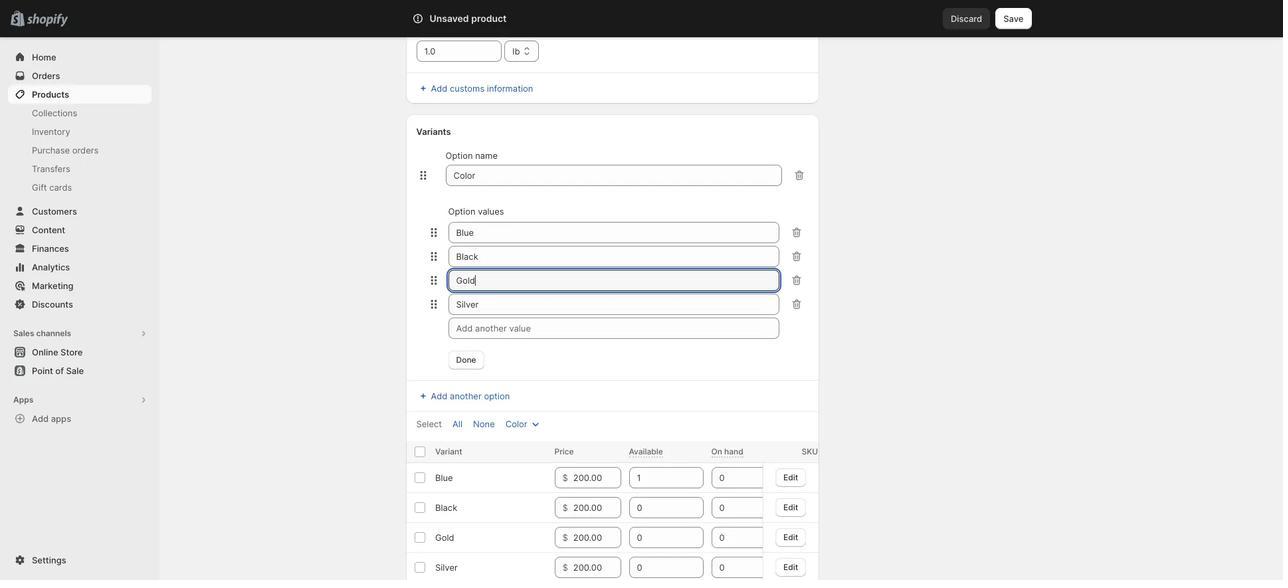 Task type: describe. For each thing, give the bounding box(es) containing it.
customers link
[[8, 202, 152, 221]]

another
[[450, 391, 482, 401]]

transfers
[[32, 164, 70, 174]]

apps button
[[8, 391, 152, 409]]

add customs information
[[431, 83, 533, 94]]

of
[[55, 366, 64, 376]]

search
[[471, 13, 499, 24]]

$ text field
[[573, 467, 621, 489]]

options element for $ text box associated with silver
[[435, 562, 458, 573]]

gift cards link
[[8, 178, 152, 197]]

add another option
[[431, 391, 510, 401]]

product right a
[[471, 13, 507, 24]]

option name
[[446, 150, 498, 161]]

content link
[[8, 221, 152, 239]]

purchase
[[32, 145, 70, 156]]

Weight text field
[[416, 41, 502, 62]]

available
[[629, 447, 663, 457]]

add another option button
[[408, 387, 518, 405]]

silver
[[435, 562, 458, 573]]

edit button for gold
[[776, 528, 806, 547]]

option values
[[448, 206, 504, 217]]

save button
[[996, 8, 1032, 29]]

name
[[475, 150, 498, 161]]

options element for $ text field
[[435, 473, 453, 483]]

settings link
[[8, 551, 152, 570]]

shopify image
[[27, 14, 68, 27]]

channels
[[36, 328, 71, 338]]

gift
[[32, 182, 47, 193]]

edit for gold
[[784, 532, 798, 542]]

point of sale
[[32, 366, 84, 376]]

sales
[[13, 328, 34, 338]]

option for option values
[[448, 206, 476, 217]]

color
[[506, 419, 527, 429]]

finances link
[[8, 239, 152, 258]]

$ text field for black
[[573, 497, 621, 518]]

options element for gold $ text box
[[435, 532, 454, 543]]

analytics
[[32, 262, 70, 273]]

online store
[[32, 347, 83, 358]]

purchase orders link
[[8, 141, 152, 160]]

inventory link
[[8, 122, 152, 141]]

add for add apps
[[32, 413, 49, 424]]

home link
[[8, 48, 152, 66]]

edit for black
[[784, 502, 798, 512]]

variant
[[435, 447, 462, 457]]

variants
[[416, 126, 451, 137]]

none button
[[465, 415, 503, 433]]

collections link
[[8, 104, 152, 122]]

content
[[32, 225, 65, 235]]

values
[[478, 206, 504, 217]]

price
[[555, 447, 574, 457]]

on hand
[[712, 447, 744, 457]]

finances
[[32, 243, 69, 254]]

save
[[1004, 13, 1024, 24]]

marketing link
[[8, 277, 152, 295]]

edit button for black
[[776, 498, 806, 517]]

option for option name
[[446, 150, 473, 161]]

store
[[61, 347, 83, 358]]

add customs information button
[[408, 79, 817, 98]]

gift cards
[[32, 182, 72, 193]]

inventory
[[32, 126, 70, 137]]

this is a physical product
[[434, 2, 537, 13]]

all
[[453, 419, 463, 429]]

lb
[[513, 46, 520, 56]]

unsaved
[[430, 13, 469, 24]]

edit for silver
[[784, 562, 798, 572]]



Task type: vqa. For each thing, say whether or not it's contained in the screenshot.
the 0.00 'text box'
no



Task type: locate. For each thing, give the bounding box(es) containing it.
discounts
[[32, 299, 73, 310]]

1 $ text field from the top
[[573, 497, 621, 518]]

add apps
[[32, 413, 71, 424]]

0 vertical spatial option
[[446, 150, 473, 161]]

add inside add customs information button
[[431, 83, 448, 94]]

add left another
[[431, 391, 448, 401]]

add for add another option
[[431, 391, 448, 401]]

product
[[505, 2, 537, 13], [471, 13, 507, 24]]

edit for blue
[[784, 472, 798, 482]]

black
[[435, 502, 457, 513]]

None text field
[[448, 246, 780, 267]]

search button
[[449, 8, 835, 29]]

point of sale button
[[0, 362, 160, 380]]

none
[[473, 419, 495, 429]]

unsaved product
[[430, 13, 507, 24]]

3 $ from the top
[[563, 532, 568, 543]]

online
[[32, 347, 58, 358]]

add inside add apps button
[[32, 413, 49, 424]]

2 vertical spatial add
[[32, 413, 49, 424]]

1 options element from the top
[[435, 473, 453, 483]]

1 vertical spatial option
[[448, 206, 476, 217]]

2 $ from the top
[[563, 502, 568, 513]]

4 edit from the top
[[784, 562, 798, 572]]

select
[[416, 419, 442, 429]]

online store button
[[0, 343, 160, 362]]

a
[[462, 2, 467, 13]]

point
[[32, 366, 53, 376]]

customs
[[450, 83, 485, 94]]

option left name
[[446, 150, 473, 161]]

products
[[32, 89, 69, 100]]

discounts link
[[8, 295, 152, 314]]

edit button for silver
[[776, 558, 806, 577]]

discard
[[951, 13, 983, 24]]

$ for blue
[[563, 473, 568, 483]]

on
[[712, 447, 722, 457]]

options element containing gold
[[435, 532, 454, 543]]

options element down gold
[[435, 562, 458, 573]]

analytics link
[[8, 258, 152, 277]]

options element containing black
[[435, 502, 457, 513]]

done button
[[448, 351, 484, 370]]

all button
[[445, 415, 471, 433]]

orders
[[72, 145, 99, 156]]

add apps button
[[8, 409, 152, 428]]

sales channels button
[[8, 324, 152, 343]]

is
[[453, 2, 460, 13]]

sku
[[802, 447, 818, 457]]

orders link
[[8, 66, 152, 85]]

1 edit from the top
[[784, 472, 798, 482]]

weight
[[416, 26, 445, 37]]

$ for black
[[563, 502, 568, 513]]

information
[[487, 83, 533, 94]]

add left customs
[[431, 83, 448, 94]]

2 options element from the top
[[435, 502, 457, 513]]

marketing
[[32, 280, 73, 291]]

3 options element from the top
[[435, 532, 454, 543]]

1 $ from the top
[[563, 473, 568, 483]]

cards
[[49, 182, 72, 193]]

apps
[[13, 395, 33, 405]]

products link
[[8, 85, 152, 104]]

options element containing blue
[[435, 473, 453, 483]]

4 options element from the top
[[435, 562, 458, 573]]

option
[[484, 391, 510, 401]]

add inside add another option button
[[431, 391, 448, 401]]

option left values
[[448, 206, 476, 217]]

0 vertical spatial $ text field
[[573, 497, 621, 518]]

add left apps in the left bottom of the page
[[32, 413, 49, 424]]

Size text field
[[446, 165, 782, 186]]

options element
[[435, 473, 453, 483], [435, 502, 457, 513], [435, 532, 454, 543], [435, 562, 458, 573]]

$ text field for gold
[[573, 527, 621, 548]]

$
[[563, 473, 568, 483], [563, 502, 568, 513], [563, 532, 568, 543], [563, 562, 568, 573]]

this
[[434, 2, 451, 13]]

option
[[446, 150, 473, 161], [448, 206, 476, 217]]

color button
[[498, 415, 550, 433]]

collections
[[32, 108, 77, 118]]

home
[[32, 52, 56, 62]]

options element down black in the bottom of the page
[[435, 532, 454, 543]]

options element containing silver
[[435, 562, 458, 573]]

3 edit button from the top
[[776, 528, 806, 547]]

edit button for blue
[[776, 468, 806, 487]]

options element down variant
[[435, 473, 453, 483]]

transfers link
[[8, 160, 152, 178]]

physical
[[470, 2, 503, 13]]

online store link
[[8, 343, 152, 362]]

done
[[456, 355, 476, 365]]

1 vertical spatial $ text field
[[573, 527, 621, 548]]

$ text field for silver
[[573, 557, 621, 578]]

4 edit button from the top
[[776, 558, 806, 577]]

add
[[431, 83, 448, 94], [431, 391, 448, 401], [32, 413, 49, 424]]

options element up gold
[[435, 502, 457, 513]]

discard button
[[943, 8, 991, 29]]

apps
[[51, 413, 71, 424]]

orders
[[32, 70, 60, 81]]

2 vertical spatial $ text field
[[573, 557, 621, 578]]

blue
[[435, 473, 453, 483]]

options element for black $ text box
[[435, 502, 457, 513]]

purchase orders
[[32, 145, 99, 156]]

gold
[[435, 532, 454, 543]]

2 $ text field from the top
[[573, 527, 621, 548]]

product right physical
[[505, 2, 537, 13]]

0 vertical spatial add
[[431, 83, 448, 94]]

sales channels
[[13, 328, 71, 338]]

2 edit from the top
[[784, 502, 798, 512]]

4 $ from the top
[[563, 562, 568, 573]]

3 edit from the top
[[784, 532, 798, 542]]

None text field
[[448, 222, 780, 243], [448, 270, 780, 291], [448, 294, 780, 315], [448, 222, 780, 243], [448, 270, 780, 291], [448, 294, 780, 315]]

Add another value text field
[[448, 318, 780, 339]]

$ for silver
[[563, 562, 568, 573]]

$ text field
[[573, 497, 621, 518], [573, 527, 621, 548], [573, 557, 621, 578]]

sale
[[66, 366, 84, 376]]

point of sale link
[[8, 362, 152, 380]]

2 edit button from the top
[[776, 498, 806, 517]]

hand
[[725, 447, 744, 457]]

settings
[[32, 555, 66, 566]]

customers
[[32, 206, 77, 217]]

add for add customs information
[[431, 83, 448, 94]]

$ for gold
[[563, 532, 568, 543]]

1 vertical spatial add
[[431, 391, 448, 401]]

1 edit button from the top
[[776, 468, 806, 487]]

edit
[[784, 472, 798, 482], [784, 502, 798, 512], [784, 532, 798, 542], [784, 562, 798, 572]]

3 $ text field from the top
[[573, 557, 621, 578]]

None number field
[[629, 467, 684, 489], [712, 467, 766, 489], [629, 497, 684, 518], [712, 497, 766, 518], [629, 527, 684, 548], [712, 527, 766, 548], [629, 557, 684, 578], [712, 557, 766, 578], [629, 467, 684, 489], [712, 467, 766, 489], [629, 497, 684, 518], [712, 497, 766, 518], [629, 527, 684, 548], [712, 527, 766, 548], [629, 557, 684, 578], [712, 557, 766, 578]]



